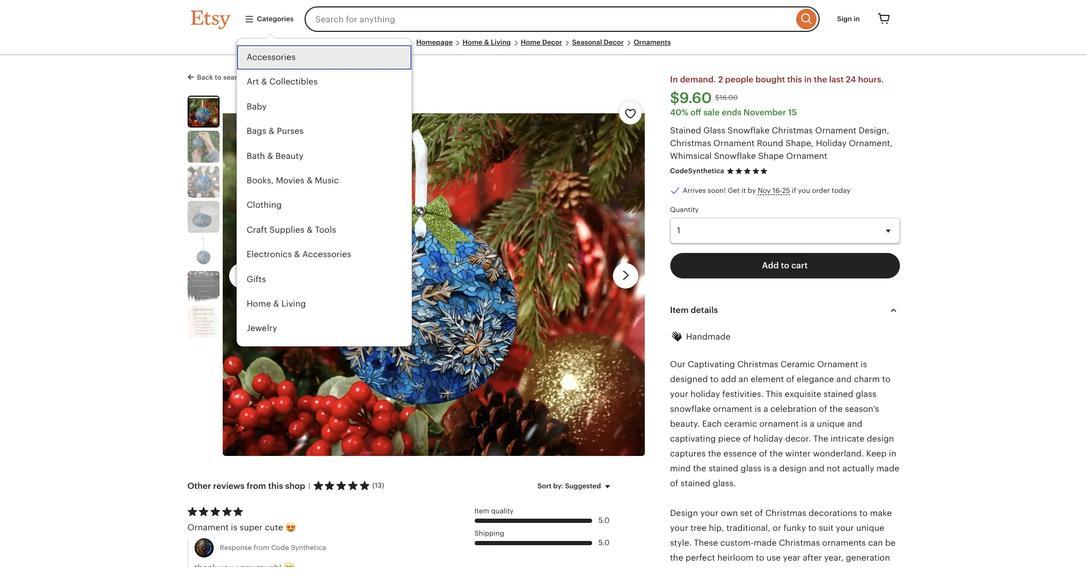 Task type: locate. For each thing, give the bounding box(es) containing it.
1 horizontal spatial item
[[670, 305, 689, 315]]

0 horizontal spatial glass
[[741, 464, 762, 474]]

& for home & living link to the bottom
[[273, 299, 279, 309]]

this right bought
[[788, 74, 803, 85]]

0 horizontal spatial decor
[[542, 38, 563, 46]]

living down gifts link
[[281, 299, 306, 309]]

stained glass snowflake christmas ornament design christmas image 7 image
[[187, 306, 219, 338]]

None search field
[[305, 6, 820, 32]]

& inside bath & beauty link
[[267, 151, 273, 161]]

in left the last
[[805, 74, 812, 85]]

menu
[[236, 38, 412, 366]]

& right bags
[[268, 126, 274, 136]]

design up keep
[[867, 434, 895, 444]]

snowflake
[[728, 126, 770, 136], [714, 151, 756, 161]]

ornament
[[816, 126, 857, 136], [714, 138, 755, 148], [786, 151, 828, 161], [817, 359, 859, 369], [187, 523, 229, 533]]

& left party
[[272, 348, 278, 358]]

ornament down glass
[[714, 138, 755, 148]]

item inside dropdown button
[[670, 305, 689, 315]]

codesynthetica link
[[670, 167, 725, 175]]

purses
[[277, 126, 303, 136]]

ornament down celebration
[[760, 419, 799, 429]]

christmas up element
[[738, 359, 779, 369]]

1 horizontal spatial made
[[877, 464, 900, 474]]

beauty.
[[670, 419, 700, 429]]

1 vertical spatial this
[[268, 481, 283, 491]]

0 vertical spatial a
[[764, 404, 768, 414]]

2 vertical spatial a
[[773, 464, 777, 474]]

1 vertical spatial unique
[[857, 523, 885, 533]]

& inside electronics & accessories link
[[294, 250, 300, 260]]

unique up can at the right
[[857, 523, 885, 533]]

none search field inside banner
[[305, 6, 820, 32]]

1 decor from the left
[[542, 38, 563, 46]]

1 horizontal spatial holiday
[[754, 434, 783, 444]]

holiday
[[691, 389, 720, 399], [754, 434, 783, 444]]

ornament up response
[[187, 523, 229, 533]]

accessories up results
[[246, 52, 295, 62]]

& left tools
[[307, 225, 313, 235]]

ornament up 'elegance'
[[817, 359, 859, 369]]

and left not
[[809, 464, 825, 474]]

$16.00
[[715, 94, 738, 102]]

ornament up ceramic
[[713, 404, 753, 414]]

clothing
[[246, 200, 282, 210]]

celebration
[[771, 404, 817, 414]]

item left 'details'
[[670, 305, 689, 315]]

christmas up shape,
[[772, 126, 813, 136]]

home down gifts
[[246, 299, 271, 309]]

from right reviews
[[247, 481, 266, 491]]

the down style.
[[670, 553, 684, 563]]

0 vertical spatial accessories
[[246, 52, 295, 62]]

ceramic
[[725, 419, 757, 429]]

1 vertical spatial made
[[754, 538, 777, 548]]

sign
[[837, 15, 852, 23]]

2 decor from the left
[[604, 38, 624, 46]]

your down the designed
[[670, 389, 689, 399]]

by
[[748, 187, 756, 195]]

ornament down shape,
[[786, 151, 828, 161]]

reviews
[[213, 481, 245, 491]]

0 vertical spatial item
[[670, 305, 689, 315]]

1 vertical spatial from
[[254, 544, 269, 552]]

2 5.0 from the top
[[599, 539, 610, 547]]

home & living link down electronics & accessories link
[[237, 292, 411, 317]]

ceramic
[[781, 359, 815, 369]]

& right 'art'
[[261, 77, 267, 87]]

1 5.0 from the top
[[599, 516, 610, 525]]

0 horizontal spatial home & living link
[[237, 292, 411, 317]]

back
[[197, 73, 213, 81]]

year
[[783, 553, 801, 563]]

demand.
[[680, 74, 716, 85]]

snowflake down glass
[[714, 151, 756, 161]]

to left add
[[710, 374, 719, 384]]

unique inside design your own set of christmas decorations to make your tree hip, traditional, or funky to suit your unique style. these custom-made christmas ornaments can be the perfect heirloom to use year after year, generat
[[857, 523, 885, 533]]

& right the bath
[[267, 151, 273, 161]]

menu containing accessories
[[236, 38, 412, 366]]

0 horizontal spatial home & living
[[246, 299, 306, 309]]

to left the use
[[756, 553, 765, 563]]

0 horizontal spatial in
[[805, 74, 812, 85]]

year,
[[825, 553, 844, 563]]

living
[[491, 38, 511, 46], [281, 299, 306, 309]]

jewelry link
[[237, 317, 411, 341]]

1 horizontal spatial this
[[788, 74, 803, 85]]

0 vertical spatial home & living
[[463, 38, 511, 46]]

banner
[[172, 0, 916, 366]]

1 horizontal spatial glass
[[856, 389, 877, 399]]

actually
[[843, 464, 875, 474]]

1 horizontal spatial decor
[[604, 38, 624, 46]]

this left shop
[[268, 481, 283, 491]]

&
[[484, 38, 489, 46], [261, 77, 267, 87], [268, 126, 274, 136], [267, 151, 273, 161], [307, 176, 313, 186], [307, 225, 313, 235], [294, 250, 300, 260], [273, 299, 279, 309], [272, 348, 278, 358]]

menu inside banner
[[236, 38, 412, 366]]

holiday up snowflake on the bottom
[[691, 389, 720, 399]]

0 horizontal spatial home
[[246, 299, 271, 309]]

code
[[271, 544, 289, 552]]

& for art & collectibles link
[[261, 77, 267, 87]]

in right sign
[[854, 15, 860, 23]]

christmas inside our captivating christmas ceramic ornament is designed to add an element of elegance and charm to your holiday festivities. this exquisite stained glass snowflake ornament is a celebration of the season's beauty. each ceramic ornament is a unique and captivating piece of holiday decor. the intricate design captures the essence of the winter wonderland. keep in mind the stained glass is a design and not actually made of stained glass.
[[738, 359, 779, 369]]

1 vertical spatial item
[[475, 507, 490, 515]]

home & living inside menu
[[246, 299, 306, 309]]

movies
[[276, 176, 304, 186]]

1 horizontal spatial in
[[854, 15, 860, 23]]

home & living for rightmost home & living link
[[463, 38, 511, 46]]

1 vertical spatial accessories
[[302, 250, 351, 260]]

glass
[[856, 389, 877, 399], [741, 464, 762, 474]]

ornament up holiday
[[816, 126, 857, 136]]

& up 'jewelry'
[[273, 299, 279, 309]]

stained glass snowflake christmas ornament design christmas image 6 image
[[187, 271, 219, 303]]

cart
[[792, 260, 808, 271]]

supplies up the electronics & accessories
[[269, 225, 304, 235]]

arrives
[[683, 187, 706, 195]]

0 vertical spatial supplies
[[269, 225, 304, 235]]

0 horizontal spatial unique
[[817, 419, 845, 429]]

banner containing accessories
[[172, 0, 916, 366]]

results
[[247, 73, 270, 81]]

ornament,
[[849, 138, 893, 148]]

art & collectibles link
[[237, 70, 411, 95]]

your up ornaments
[[836, 523, 854, 533]]

the down piece
[[708, 449, 722, 459]]

the down captures
[[693, 464, 707, 474]]

to left "cart"
[[781, 260, 790, 271]]

decor
[[542, 38, 563, 46], [604, 38, 624, 46]]

books, movies & music link
[[237, 169, 411, 193]]

made down keep
[[877, 464, 900, 474]]

seasonal
[[572, 38, 602, 46]]

back to search results link
[[187, 71, 270, 82]]

& down craft supplies & tools
[[294, 250, 300, 260]]

in
[[670, 74, 678, 85]]

to right charm
[[883, 374, 891, 384]]

the left winter
[[770, 449, 783, 459]]

traditional,
[[727, 523, 771, 533]]

0 vertical spatial in
[[854, 15, 860, 23]]

item for item details
[[670, 305, 689, 315]]

stained down mind
[[681, 479, 711, 489]]

homepage link
[[416, 38, 453, 46]]

sort by: suggested button
[[530, 475, 622, 498]]

1 vertical spatial supplies
[[303, 348, 338, 358]]

made up the use
[[754, 538, 777, 548]]

christmas up whimsical
[[670, 138, 711, 148]]

winter
[[785, 449, 811, 459]]

supplies down jewelry 'link'
[[303, 348, 338, 358]]

own
[[721, 508, 738, 518]]

menu bar
[[191, 38, 897, 55]]

snowflake down 40% off sale ends november 15
[[728, 126, 770, 136]]

accessories
[[246, 52, 295, 62], [302, 250, 351, 260]]

stained down 'elegance'
[[824, 389, 854, 399]]

& right homepage
[[484, 38, 489, 46]]

0 vertical spatial design
[[867, 434, 895, 444]]

0 horizontal spatial this
[[268, 481, 283, 491]]

& for rightmost home & living link
[[484, 38, 489, 46]]

& for electronics & accessories link
[[294, 250, 300, 260]]

0 vertical spatial glass
[[856, 389, 877, 399]]

0 vertical spatial made
[[877, 464, 900, 474]]

super
[[240, 523, 263, 533]]

1 vertical spatial a
[[810, 419, 815, 429]]

you
[[798, 187, 810, 195]]

|
[[309, 482, 310, 490]]

to
[[215, 73, 222, 81], [781, 260, 790, 271], [710, 374, 719, 384], [883, 374, 891, 384], [860, 508, 868, 518], [809, 523, 817, 533], [756, 553, 765, 563]]

living left home decor link
[[491, 38, 511, 46]]

& inside bags & purses link
[[268, 126, 274, 136]]

seasonal decor link
[[572, 38, 624, 46]]

2 horizontal spatial home
[[521, 38, 541, 46]]

design
[[867, 434, 895, 444], [780, 464, 807, 474]]

seasonal decor
[[572, 38, 624, 46]]

2 horizontal spatial in
[[889, 449, 897, 459]]

home decor link
[[521, 38, 563, 46]]

supplies inside craft supplies & tools link
[[269, 225, 304, 235]]

design,
[[859, 126, 890, 136]]

0 vertical spatial home & living link
[[463, 38, 511, 46]]

bath & beauty link
[[237, 144, 411, 169]]

0 horizontal spatial living
[[281, 299, 306, 309]]

& inside paper & party supplies link
[[272, 348, 278, 358]]

item left quality
[[475, 507, 490, 515]]

perfect
[[686, 553, 715, 563]]

supplies
[[269, 225, 304, 235], [303, 348, 338, 358]]

0 horizontal spatial design
[[780, 464, 807, 474]]

stained glass snowflake christmas ornament design christmas image 4 image
[[187, 201, 219, 233]]

1 vertical spatial home & living
[[246, 299, 306, 309]]

2 vertical spatial and
[[809, 464, 825, 474]]

1 horizontal spatial unique
[[857, 523, 885, 533]]

to right the back
[[215, 73, 222, 81]]

books,
[[246, 176, 273, 186]]

1 vertical spatial home & living link
[[237, 292, 411, 317]]

stained glass snowflake christmas ornament design christmas image 3 image
[[187, 166, 219, 198]]

0 horizontal spatial holiday
[[691, 389, 720, 399]]

holiday left decor.
[[754, 434, 783, 444]]

1 horizontal spatial ornament
[[760, 419, 799, 429]]

home right homepage
[[463, 38, 483, 46]]

item for item quality
[[475, 507, 490, 515]]

art & collectibles
[[246, 77, 318, 87]]

0 vertical spatial and
[[837, 374, 852, 384]]

0 vertical spatial stained
[[824, 389, 854, 399]]

1 horizontal spatial a
[[773, 464, 777, 474]]

1 horizontal spatial stained glass snowflake christmas ornament design christmas image 1 image
[[223, 96, 645, 456]]

0 horizontal spatial accessories
[[246, 52, 295, 62]]

to left suit
[[809, 523, 817, 533]]

0 horizontal spatial item
[[475, 507, 490, 515]]

home & living up 'jewelry'
[[246, 299, 306, 309]]

the
[[814, 434, 829, 444]]

and left charm
[[837, 374, 852, 384]]

from left code
[[254, 544, 269, 552]]

glass down charm
[[856, 389, 877, 399]]

& inside art & collectibles link
[[261, 77, 267, 87]]

and down season's
[[848, 419, 863, 429]]

accessories down craft supplies & tools link
[[302, 250, 351, 260]]

0 vertical spatial unique
[[817, 419, 845, 429]]

element
[[751, 374, 784, 384]]

the left season's
[[830, 404, 843, 414]]

categories button
[[236, 10, 302, 29]]

mind
[[670, 464, 691, 474]]

& left music
[[307, 176, 313, 186]]

0 vertical spatial living
[[491, 38, 511, 46]]

stained glass snowflake christmas ornament design christmas image 2 image
[[187, 131, 219, 163]]

decor down the search for anything text field
[[542, 38, 563, 46]]

snowflake
[[670, 404, 711, 414]]

glass down essence
[[741, 464, 762, 474]]

this
[[766, 389, 783, 399]]

15
[[789, 107, 797, 118]]

1 horizontal spatial home & living
[[463, 38, 511, 46]]

0 horizontal spatial made
[[754, 538, 777, 548]]

in right keep
[[889, 449, 897, 459]]

the inside design your own set of christmas decorations to make your tree hip, traditional, or funky to suit your unique style. these custom-made christmas ornaments can be the perfect heirloom to use year after year, generat
[[670, 553, 684, 563]]

home & living link right homepage
[[463, 38, 511, 46]]

1 horizontal spatial living
[[491, 38, 511, 46]]

decor right seasonal
[[604, 38, 624, 46]]

be
[[886, 538, 896, 548]]

1 horizontal spatial design
[[867, 434, 895, 444]]

this
[[788, 74, 803, 85], [268, 481, 283, 491]]

1 horizontal spatial accessories
[[302, 250, 351, 260]]

home down the search for anything text field
[[521, 38, 541, 46]]

1 vertical spatial living
[[281, 299, 306, 309]]

0 vertical spatial holiday
[[691, 389, 720, 399]]

your inside our captivating christmas ceramic ornament is designed to add an element of elegance and charm to your holiday festivities. this exquisite stained glass snowflake ornament is a celebration of the season's beauty. each ceramic ornament is a unique and captivating piece of holiday decor. the intricate design captures the essence of the winter wonderland. keep in mind the stained glass is a design and not actually made of stained glass.
[[670, 389, 689, 399]]

0 vertical spatial ornament
[[713, 404, 753, 414]]

wonderland.
[[813, 449, 864, 459]]

home & living
[[463, 38, 511, 46], [246, 299, 306, 309]]

other
[[187, 481, 211, 491]]

2 vertical spatial in
[[889, 449, 897, 459]]

unique up the
[[817, 419, 845, 429]]

item
[[670, 305, 689, 315], [475, 507, 490, 515]]

stained glass snowflake christmas ornament design christmas image 1 image
[[223, 96, 645, 456], [189, 97, 218, 126]]

0 vertical spatial 5.0
[[599, 516, 610, 525]]

shop
[[285, 481, 305, 491]]

gifts
[[246, 274, 266, 284]]

1 vertical spatial 5.0
[[599, 539, 610, 547]]

home
[[463, 38, 483, 46], [521, 38, 541, 46], [246, 299, 271, 309]]

home & living right homepage
[[463, 38, 511, 46]]

stained up 'glass.'
[[709, 464, 739, 474]]

design down winter
[[780, 464, 807, 474]]

& inside home & living link
[[273, 299, 279, 309]]

😍
[[285, 523, 296, 533]]



Task type: describe. For each thing, give the bounding box(es) containing it.
40% off sale ends november 15
[[670, 107, 797, 118]]

our captivating christmas ceramic ornament is designed to add an element of elegance and charm to your holiday festivities. this exquisite stained glass snowflake ornament is a celebration of the season's beauty. each ceramic ornament is a unique and captivating piece of holiday decor. the intricate design captures the essence of the winter wonderland. keep in mind the stained glass is a design and not actually made of stained glass.
[[670, 359, 900, 489]]

1 horizontal spatial home
[[463, 38, 483, 46]]

1 vertical spatial holiday
[[754, 434, 783, 444]]

1 vertical spatial glass
[[741, 464, 762, 474]]

home inside menu
[[246, 299, 271, 309]]

sort by: suggested
[[538, 482, 601, 490]]

response from code synthetica
[[220, 544, 326, 552]]

soon! get
[[708, 187, 740, 195]]

1 horizontal spatial home & living link
[[463, 38, 511, 46]]

stained glass snowflake christmas ornament design, christmas ornament round shape, holiday ornament, whimsical snowflake shape ornament
[[670, 126, 893, 161]]

0 vertical spatial snowflake
[[728, 126, 770, 136]]

paper & party supplies
[[246, 348, 338, 358]]

made inside our captivating christmas ceramic ornament is designed to add an element of elegance and charm to your holiday festivities. this exquisite stained glass snowflake ornament is a celebration of the season's beauty. each ceramic ornament is a unique and captivating piece of holiday decor. the intricate design captures the essence of the winter wonderland. keep in mind the stained glass is a design and not actually made of stained glass.
[[877, 464, 900, 474]]

it
[[742, 187, 746, 195]]

make
[[870, 508, 892, 518]]

item details
[[670, 305, 718, 315]]

bought
[[756, 74, 785, 85]]

menu bar containing homepage
[[191, 38, 897, 55]]

use
[[767, 553, 781, 563]]

november
[[744, 107, 787, 118]]

bags & purses link
[[237, 119, 411, 144]]

beauty
[[275, 151, 303, 161]]

off
[[691, 107, 702, 118]]

can
[[869, 538, 883, 548]]

0 horizontal spatial a
[[764, 404, 768, 414]]

clothing link
[[237, 193, 411, 218]]

add
[[721, 374, 737, 384]]

christmas down funky
[[779, 538, 820, 548]]

shape
[[758, 151, 784, 161]]

in inside button
[[854, 15, 860, 23]]

by:
[[553, 482, 564, 490]]

& for paper & party supplies link
[[272, 348, 278, 358]]

books, movies & music
[[246, 176, 339, 186]]

last
[[830, 74, 844, 85]]

made inside design your own set of christmas decorations to make your tree hip, traditional, or funky to suit your unique style. these custom-made christmas ornaments can be the perfect heirloom to use year after year, generat
[[754, 538, 777, 548]]

holiday
[[816, 138, 847, 148]]

1 vertical spatial and
[[848, 419, 863, 429]]

art
[[246, 77, 259, 87]]

search
[[223, 73, 246, 81]]

an
[[739, 374, 749, 384]]

back to search results
[[197, 73, 270, 81]]

jewelry
[[246, 324, 277, 334]]

2 horizontal spatial a
[[810, 419, 815, 429]]

stained glass snowflake christmas ornament design christmas image 5 image
[[187, 236, 219, 268]]

electronics & accessories
[[246, 250, 351, 260]]

5.0 for shipping
[[599, 539, 610, 547]]

each
[[702, 419, 722, 429]]

paper
[[246, 348, 270, 358]]

other reviews from this shop
[[187, 481, 305, 491]]

24
[[846, 74, 856, 85]]

1 vertical spatial in
[[805, 74, 812, 85]]

in inside our captivating christmas ceramic ornament is designed to add an element of elegance and charm to your holiday festivities. this exquisite stained glass snowflake ornament is a celebration of the season's beauty. each ceramic ornament is a unique and captivating piece of holiday decor. the intricate design captures the essence of the winter wonderland. keep in mind the stained glass is a design and not actually made of stained glass.
[[889, 449, 897, 459]]

shape,
[[786, 138, 814, 148]]

5.0 for item quality
[[599, 516, 610, 525]]

in demand. 2 people bought this in the last 24 hours.
[[670, 74, 884, 85]]

ornament is super cute 😍
[[187, 523, 296, 533]]

0 vertical spatial from
[[247, 481, 266, 491]]

round
[[757, 138, 784, 148]]

whimsical
[[670, 151, 712, 161]]

homepage
[[416, 38, 453, 46]]

item quality
[[475, 507, 514, 515]]

2 vertical spatial stained
[[681, 479, 711, 489]]

design
[[670, 508, 698, 518]]

suit
[[819, 523, 834, 533]]

to inside button
[[781, 260, 790, 271]]

captures
[[670, 449, 706, 459]]

heirloom
[[718, 553, 754, 563]]

order
[[812, 187, 830, 195]]

home decor
[[521, 38, 563, 46]]

accessories link
[[237, 45, 411, 70]]

your up hip,
[[701, 508, 719, 518]]

& for bags & purses link
[[268, 126, 274, 136]]

0 vertical spatial this
[[788, 74, 803, 85]]

categories
[[257, 15, 294, 23]]

supplies inside paper & party supplies link
[[303, 348, 338, 358]]

christmas up "or"
[[766, 508, 807, 518]]

craft supplies & tools link
[[237, 218, 411, 243]]

0 horizontal spatial stained glass snowflake christmas ornament design christmas image 1 image
[[189, 97, 218, 126]]

ornaments link
[[634, 38, 671, 46]]

glass
[[704, 126, 726, 136]]

our
[[670, 359, 686, 369]]

elegance
[[797, 374, 834, 384]]

or
[[773, 523, 782, 533]]

1 vertical spatial design
[[780, 464, 807, 474]]

sort
[[538, 482, 552, 490]]

to left make
[[860, 508, 868, 518]]

gifts link
[[237, 267, 411, 292]]

& inside books, movies & music link
[[307, 176, 313, 186]]

captivating
[[670, 434, 716, 444]]

ornament inside our captivating christmas ceramic ornament is designed to add an element of elegance and charm to your holiday festivities. this exquisite stained glass snowflake ornament is a celebration of the season's beauty. each ceramic ornament is a unique and captivating piece of holiday decor. the intricate design captures the essence of the winter wonderland. keep in mind the stained glass is a design and not actually made of stained glass.
[[817, 359, 859, 369]]

& inside craft supplies & tools link
[[307, 225, 313, 235]]

0 horizontal spatial ornament
[[713, 404, 753, 414]]

not
[[827, 464, 841, 474]]

if
[[792, 187, 797, 195]]

custom-
[[721, 538, 754, 548]]

paper & party supplies link
[[237, 341, 411, 366]]

of inside design your own set of christmas decorations to make your tree hip, traditional, or funky to suit your unique style. these custom-made christmas ornaments can be the perfect heirloom to use year after year, generat
[[755, 508, 763, 518]]

shipping
[[475, 530, 504, 538]]

1 vertical spatial snowflake
[[714, 151, 756, 161]]

charm
[[854, 374, 880, 384]]

$9.60
[[670, 89, 712, 106]]

2
[[718, 74, 723, 85]]

decor for seasonal decor
[[604, 38, 624, 46]]

these
[[694, 538, 718, 548]]

exquisite
[[785, 389, 822, 399]]

bags
[[246, 126, 266, 136]]

party
[[280, 348, 301, 358]]

style.
[[670, 538, 692, 548]]

your up style.
[[670, 523, 689, 533]]

living inside menu
[[281, 299, 306, 309]]

home & living for home & living link to the bottom
[[246, 299, 306, 309]]

1 vertical spatial stained
[[709, 464, 739, 474]]

unique inside our captivating christmas ceramic ornament is designed to add an element of elegance and charm to your holiday festivities. this exquisite stained glass snowflake ornament is a celebration of the season's beauty. each ceramic ornament is a unique and captivating piece of holiday decor. the intricate design captures the essence of the winter wonderland. keep in mind the stained glass is a design and not actually made of stained glass.
[[817, 419, 845, 429]]

today
[[832, 187, 851, 195]]

electronics & accessories link
[[237, 243, 411, 267]]

craft supplies & tools
[[246, 225, 336, 235]]

people
[[725, 74, 754, 85]]

decor for home decor
[[542, 38, 563, 46]]

collectibles
[[269, 77, 318, 87]]

the left the last
[[814, 74, 828, 85]]

Search for anything text field
[[305, 6, 794, 32]]

handmade
[[686, 332, 731, 342]]

(13)
[[373, 482, 384, 490]]

response
[[220, 544, 252, 552]]

& for bath & beauty link at the top left
[[267, 151, 273, 161]]

ornaments
[[823, 538, 866, 548]]

1 vertical spatial ornament
[[760, 419, 799, 429]]

essence
[[724, 449, 757, 459]]

intricate
[[831, 434, 865, 444]]

item details button
[[661, 298, 910, 323]]

design your own set of christmas decorations to make your tree hip, traditional, or funky to suit your unique style. these custom-made christmas ornaments can be the perfect heirloom to use year after year, generat
[[670, 508, 896, 567]]

festivities.
[[723, 389, 764, 399]]

quality
[[491, 507, 514, 515]]



Task type: vqa. For each thing, say whether or not it's contained in the screenshot.
$ 68.00
no



